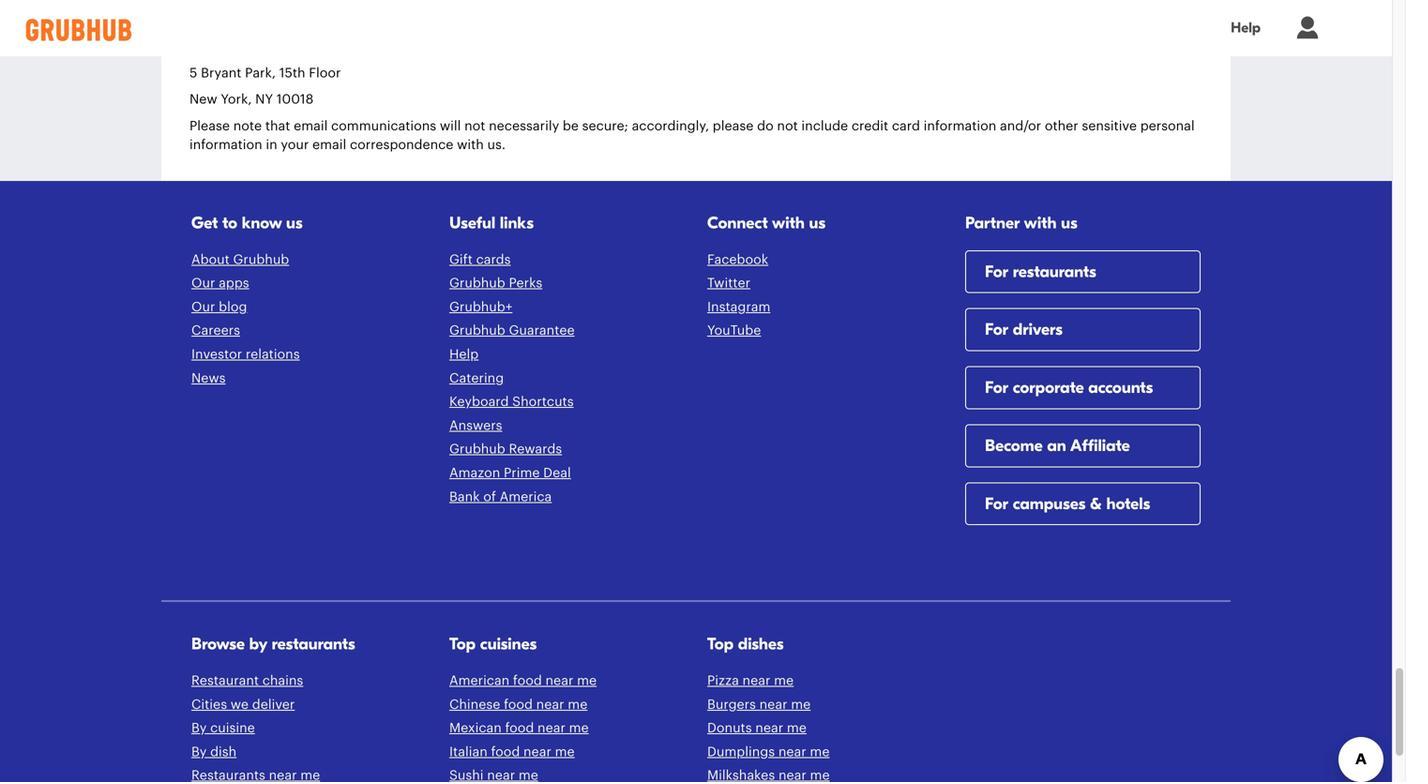 Task type: vqa. For each thing, say whether or not it's contained in the screenshot.


Task type: describe. For each thing, give the bounding box(es) containing it.
pizza
[[707, 675, 739, 688]]

answers link
[[449, 419, 502, 432]]

drivers
[[1013, 320, 1063, 340]]

for corporate accounts
[[985, 378, 1153, 398]]

necessarily
[[489, 120, 559, 133]]

twitter
[[707, 277, 751, 290]]

cities
[[191, 698, 227, 711]]

help for help link to the top
[[1231, 19, 1261, 36]]

0 horizontal spatial information
[[190, 139, 262, 152]]

hotels
[[1107, 494, 1151, 514]]

partner with us
[[965, 213, 1078, 233]]

15th
[[279, 66, 305, 80]]

for corporate accounts link
[[965, 366, 1201, 599]]

our for our blog
[[191, 301, 215, 314]]

me down mexican food near me
[[555, 746, 575, 759]]

0 horizontal spatial help link
[[449, 348, 479, 361]]

by dish link
[[191, 746, 237, 759]]

cuisines
[[480, 635, 537, 655]]

italian
[[449, 746, 488, 759]]

american food near me link
[[449, 675, 597, 688]]

guarantee
[[509, 324, 575, 338]]

grubhub image
[[19, 19, 139, 41]]

grubhub rewards
[[449, 443, 562, 456]]

grubhub for grubhub rewards
[[449, 443, 505, 456]]

careers
[[191, 324, 240, 338]]

facebook
[[707, 253, 769, 266]]

italian food near me link
[[449, 746, 575, 759]]

me down american food near me link
[[568, 698, 588, 711]]

amazon prime deal
[[449, 467, 571, 480]]

know
[[242, 213, 282, 233]]

catering link
[[449, 372, 504, 385]]

near down mexican food near me link
[[524, 746, 552, 759]]

prime
[[504, 467, 540, 480]]

for drivers
[[985, 320, 1063, 340]]

grubhub for grubhub guarantee
[[449, 324, 505, 338]]

by cuisine link
[[191, 722, 255, 735]]

mexican food near me link
[[449, 722, 589, 735]]

gift
[[449, 253, 473, 266]]

by cuisine
[[191, 722, 255, 735]]

our apps link
[[191, 277, 249, 290]]

near down donuts near me link
[[779, 746, 807, 759]]

me up dumplings near me
[[787, 722, 807, 735]]

for restaurants
[[985, 262, 1097, 282]]

for for for restaurants
[[985, 262, 1009, 282]]

will
[[440, 120, 461, 133]]

cities we deliver link
[[191, 698, 295, 711]]

accordingly,
[[632, 120, 709, 133]]

accounts
[[1089, 378, 1153, 398]]

for for for campuses & hotels
[[985, 494, 1009, 514]]

cards
[[476, 253, 511, 266]]

include
[[802, 120, 848, 133]]

new york, ny 10018
[[190, 93, 314, 106]]

grubhub perks link
[[449, 277, 543, 290]]

instagram
[[707, 301, 771, 314]]

get to know us
[[191, 213, 303, 233]]

restaurant chains
[[191, 675, 303, 688]]

please
[[713, 120, 754, 133]]

partner
[[965, 213, 1020, 233]]

for restaurants link
[[965, 250, 1201, 483]]

do
[[757, 120, 774, 133]]

restaurants inside for restaurants link
[[1013, 262, 1097, 282]]

catering
[[449, 372, 504, 385]]

2 not from the left
[[777, 120, 798, 133]]

grubhub for grubhub perks
[[449, 277, 505, 290]]

with inside please note that email communications will not necessarily be secure; accordingly, please do not include credit card information and/or other sensitive personal information in your email correspondence with us.
[[457, 139, 484, 152]]

get
[[191, 213, 218, 233]]

near up burgers near me
[[743, 675, 771, 688]]

corporate
[[1013, 378, 1084, 398]]

for for for drivers
[[985, 320, 1009, 340]]

investor relations
[[191, 348, 300, 361]]

deliver
[[252, 698, 295, 711]]

restaurant chains link
[[191, 675, 303, 688]]

by for by dish
[[191, 746, 207, 759]]

1 vertical spatial restaurants
[[272, 635, 355, 655]]

keyboard
[[449, 396, 509, 409]]

for campuses & hotels
[[985, 494, 1151, 514]]

&
[[1090, 494, 1102, 514]]

american food near me
[[449, 675, 597, 688]]

with for partner
[[1024, 213, 1057, 233]]

me up donuts near me link
[[791, 698, 811, 711]]

links
[[500, 213, 534, 233]]

become
[[985, 436, 1043, 456]]

dish
[[210, 746, 237, 759]]

pizza near me
[[707, 675, 794, 688]]

food for italian
[[491, 746, 520, 759]]

deal
[[543, 467, 571, 480]]

bank
[[449, 491, 480, 504]]

near down chinese food near me
[[538, 722, 566, 735]]

me up chinese food near me link
[[577, 675, 597, 688]]

of
[[483, 491, 496, 504]]

5
[[190, 66, 197, 80]]

dumplings
[[707, 746, 775, 759]]

near down american food near me link
[[536, 698, 564, 711]]

by for by cuisine
[[191, 722, 207, 735]]

york,
[[221, 93, 252, 106]]

become an affiliate
[[985, 436, 1130, 456]]

me up "burgers near me" 'link'
[[774, 675, 794, 688]]

chinese food near me
[[449, 698, 588, 711]]

we
[[231, 698, 249, 711]]

dumplings near me link
[[707, 746, 830, 759]]

investor
[[191, 348, 242, 361]]

connect
[[707, 213, 768, 233]]

for campuses & hotels link
[[965, 483, 1201, 715]]

in
[[266, 139, 277, 152]]

dishes
[[738, 635, 784, 655]]

our blog link
[[191, 301, 247, 314]]

me down burgers near me
[[810, 746, 830, 759]]

top for top cuisines
[[449, 635, 476, 655]]



Task type: locate. For each thing, give the bounding box(es) containing it.
email right the your
[[312, 139, 346, 152]]

cities we deliver
[[191, 698, 295, 711]]

help for left help link
[[449, 348, 479, 361]]

email up the your
[[294, 120, 328, 133]]

for left "campuses"
[[985, 494, 1009, 514]]

information right card
[[924, 120, 997, 133]]

affiliate
[[1070, 436, 1130, 456]]

not right do at the top
[[777, 120, 798, 133]]

restaurants down partner with us
[[1013, 262, 1097, 282]]

0 vertical spatial restaurants
[[1013, 262, 1097, 282]]

note
[[233, 120, 262, 133]]

help link
[[1212, 7, 1280, 49], [449, 348, 479, 361]]

news
[[191, 372, 226, 385]]

1 for from the top
[[985, 262, 1009, 282]]

1 horizontal spatial not
[[777, 120, 798, 133]]

0 horizontal spatial not
[[465, 120, 486, 133]]

chinese
[[449, 698, 500, 711]]

1 not from the left
[[465, 120, 486, 133]]

me down chinese food near me
[[569, 722, 589, 735]]

top dishes
[[707, 635, 784, 655]]

not
[[465, 120, 486, 133], [777, 120, 798, 133]]

2 us from the left
[[809, 213, 826, 233]]

pizza near me link
[[707, 675, 794, 688]]

grubhub up "apps"
[[233, 253, 289, 266]]

1 vertical spatial information
[[190, 139, 262, 152]]

1 horizontal spatial help
[[1231, 19, 1261, 36]]

news link
[[191, 372, 226, 385]]

our down about
[[191, 277, 215, 290]]

0 vertical spatial our
[[191, 277, 215, 290]]

with left us. on the top of page
[[457, 139, 484, 152]]

browse
[[191, 635, 245, 655]]

information down please
[[190, 139, 262, 152]]

for left corporate
[[985, 378, 1009, 398]]

mexican food near me
[[449, 722, 589, 735]]

apps
[[219, 277, 249, 290]]

amazon prime deal link
[[449, 467, 571, 480]]

grubhub+
[[449, 301, 513, 314]]

floor
[[309, 66, 341, 80]]

that
[[265, 120, 290, 133]]

grubhub down gift cards link
[[449, 277, 505, 290]]

twitter link
[[707, 277, 751, 290]]

food up chinese food near me
[[513, 675, 542, 688]]

0 vertical spatial information
[[924, 120, 997, 133]]

1 horizontal spatial help link
[[1212, 7, 1280, 49]]

1 our from the top
[[191, 277, 215, 290]]

0 horizontal spatial with
[[457, 139, 484, 152]]

sensitive
[[1082, 120, 1137, 133]]

0 horizontal spatial us
[[286, 213, 303, 233]]

email
[[294, 120, 328, 133], [312, 139, 346, 152]]

near up dumplings near me link
[[756, 722, 784, 735]]

grubhub rewards link
[[449, 443, 562, 456]]

1 vertical spatial email
[[312, 139, 346, 152]]

gift cards
[[449, 253, 511, 266]]

park,
[[245, 66, 276, 80]]

our for our apps
[[191, 277, 215, 290]]

us right connect
[[809, 213, 826, 233]]

top cuisines
[[449, 635, 537, 655]]

1 horizontal spatial with
[[772, 213, 805, 233]]

burgers
[[707, 698, 756, 711]]

bank of america link
[[449, 491, 552, 504]]

amazon
[[449, 467, 500, 480]]

grubhub
[[233, 253, 289, 266], [449, 277, 505, 290], [449, 324, 505, 338], [449, 443, 505, 456]]

food down mexican food near me link
[[491, 746, 520, 759]]

for inside for restaurants link
[[985, 262, 1009, 282]]

food down chinese food near me
[[505, 722, 534, 735]]

keyboard shortcuts
[[449, 396, 574, 409]]

food up mexican food near me link
[[504, 698, 533, 711]]

with right partner at the right top
[[1024, 213, 1057, 233]]

to
[[222, 213, 237, 233]]

grubhub+ link
[[449, 301, 513, 314]]

connect with us
[[707, 213, 826, 233]]

us for connect with us
[[809, 213, 826, 233]]

1 by from the top
[[191, 722, 207, 735]]

communications
[[331, 120, 436, 133]]

by left dish
[[191, 746, 207, 759]]

secure;
[[582, 120, 629, 133]]

our blog
[[191, 301, 247, 314]]

us for partner with us
[[1061, 213, 1078, 233]]

help
[[1231, 19, 1261, 36], [449, 348, 479, 361]]

not right will
[[465, 120, 486, 133]]

0 vertical spatial help link
[[1212, 7, 1280, 49]]

grubhub guarantee link
[[449, 324, 575, 338]]

0 horizontal spatial restaurants
[[272, 635, 355, 655]]

1 horizontal spatial information
[[924, 120, 997, 133]]

0 horizontal spatial top
[[449, 635, 476, 655]]

by
[[191, 722, 207, 735], [191, 746, 207, 759]]

our up careers at the top left of page
[[191, 301, 215, 314]]

near up chinese food near me
[[546, 675, 574, 688]]

gift cards link
[[449, 253, 511, 266]]

top up american
[[449, 635, 476, 655]]

grubhub down answers
[[449, 443, 505, 456]]

0 vertical spatial by
[[191, 722, 207, 735]]

about grubhub link
[[191, 253, 289, 266]]

1 top from the left
[[449, 635, 476, 655]]

burgers near me link
[[707, 698, 811, 711]]

about grubhub
[[191, 253, 289, 266]]

with right connect
[[772, 213, 805, 233]]

0 horizontal spatial help
[[449, 348, 479, 361]]

become an affiliate link
[[965, 424, 1201, 657]]

for for for corporate accounts
[[985, 378, 1009, 398]]

with for connect
[[772, 213, 805, 233]]

campuses
[[1013, 494, 1086, 514]]

grubhub perks
[[449, 277, 543, 290]]

5 bryant park, 15th floor
[[190, 66, 341, 80]]

grubhub down grubhub+
[[449, 324, 505, 338]]

1 us from the left
[[286, 213, 303, 233]]

2 top from the left
[[707, 635, 734, 655]]

for
[[985, 262, 1009, 282], [985, 320, 1009, 340], [985, 378, 1009, 398], [985, 494, 1009, 514]]

3 for from the top
[[985, 378, 1009, 398]]

1 horizontal spatial us
[[809, 213, 826, 233]]

personal
[[1141, 120, 1195, 133]]

blog
[[219, 301, 247, 314]]

chinese food near me link
[[449, 698, 588, 711]]

for down partner at the right top
[[985, 262, 1009, 282]]

chains
[[262, 675, 303, 688]]

near
[[546, 675, 574, 688], [743, 675, 771, 688], [536, 698, 564, 711], [760, 698, 788, 711], [538, 722, 566, 735], [756, 722, 784, 735], [524, 746, 552, 759], [779, 746, 807, 759]]

for inside for corporate accounts link
[[985, 378, 1009, 398]]

us.
[[487, 139, 506, 152]]

0 vertical spatial email
[[294, 120, 328, 133]]

youtube
[[707, 324, 761, 338]]

mexican
[[449, 722, 502, 735]]

browse by restaurants
[[191, 635, 355, 655]]

america
[[500, 491, 552, 504]]

correspondence
[[350, 139, 454, 152]]

2 our from the top
[[191, 301, 215, 314]]

cuisine
[[210, 722, 255, 735]]

investor relations link
[[191, 348, 300, 361]]

us right the 'know'
[[286, 213, 303, 233]]

other
[[1045, 120, 1079, 133]]

1 horizontal spatial restaurants
[[1013, 262, 1097, 282]]

2 horizontal spatial with
[[1024, 213, 1057, 233]]

2 horizontal spatial us
[[1061, 213, 1078, 233]]

top up pizza at the bottom right of the page
[[707, 635, 734, 655]]

me
[[577, 675, 597, 688], [774, 675, 794, 688], [568, 698, 588, 711], [791, 698, 811, 711], [569, 722, 589, 735], [787, 722, 807, 735], [555, 746, 575, 759], [810, 746, 830, 759]]

for drivers link
[[965, 308, 1201, 541]]

for inside for campuses & hotels 'link'
[[985, 494, 1009, 514]]

useful
[[449, 213, 496, 233]]

3 us from the left
[[1061, 213, 1078, 233]]

donuts near me
[[707, 722, 807, 735]]

food for chinese
[[504, 698, 533, 711]]

top
[[449, 635, 476, 655], [707, 635, 734, 655]]

for left drivers
[[985, 320, 1009, 340]]

information
[[924, 120, 997, 133], [190, 139, 262, 152]]

1 vertical spatial by
[[191, 746, 207, 759]]

useful links
[[449, 213, 534, 233]]

please note that email communications will not necessarily be secure; accordingly, please do not include credit card information and/or other sensitive personal information in your email correspondence with us.
[[190, 120, 1195, 152]]

top for top dishes
[[707, 635, 734, 655]]

1 horizontal spatial top
[[707, 635, 734, 655]]

2 by from the top
[[191, 746, 207, 759]]

restaurants up chains
[[272, 635, 355, 655]]

ny
[[255, 93, 273, 106]]

and/or
[[1000, 120, 1042, 133]]

2 for from the top
[[985, 320, 1009, 340]]

1 vertical spatial help link
[[449, 348, 479, 361]]

1 vertical spatial our
[[191, 301, 215, 314]]

4 for from the top
[[985, 494, 1009, 514]]

food for american
[[513, 675, 542, 688]]

0 vertical spatial help
[[1231, 19, 1261, 36]]

an
[[1047, 436, 1067, 456]]

with
[[457, 139, 484, 152], [772, 213, 805, 233], [1024, 213, 1057, 233]]

restaurant
[[191, 675, 259, 688]]

1 vertical spatial help
[[449, 348, 479, 361]]

us up for restaurants
[[1061, 213, 1078, 233]]

by down cities
[[191, 722, 207, 735]]

near up donuts near me link
[[760, 698, 788, 711]]

food for mexican
[[505, 722, 534, 735]]



